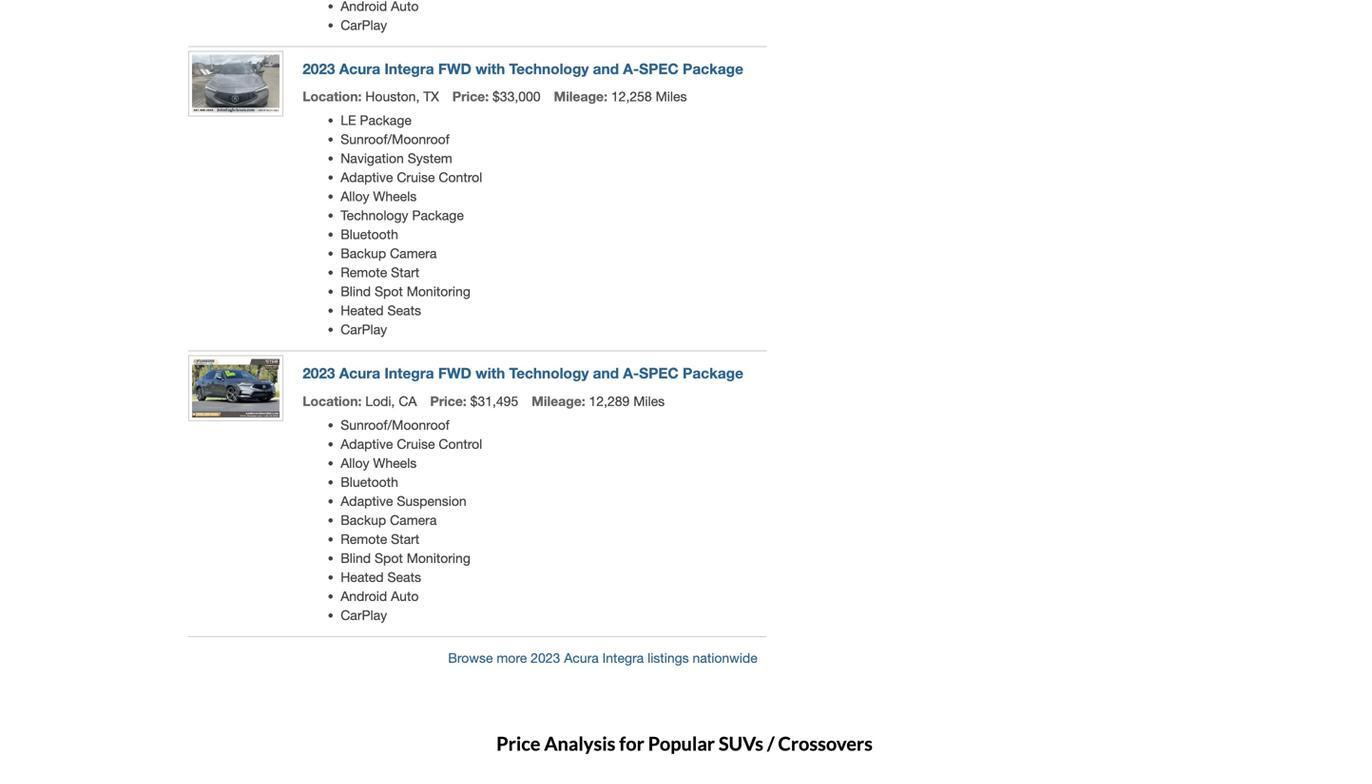Task type: describe. For each thing, give the bounding box(es) containing it.
start inside mileage: 12,258 miles le package sunroof/moonroof navigation system adaptive cruise control alloy wheels technology package bluetooth backup camera remote start blind spot monitoring heated seats carplay
[[391, 265, 420, 280]]

with for $31,495
[[476, 364, 505, 382]]

wheels inside mileage: 12,258 miles le package sunroof/moonroof navigation system adaptive cruise control alloy wheels technology package bluetooth backup camera remote start blind spot monitoring heated seats carplay
[[373, 189, 417, 204]]

olink image for location: houston, tx
[[188, 51, 284, 116]]

location: lodi, ca
[[303, 393, 417, 409]]

mileage: 12,289 miles sunroof/moonroof adaptive cruise control alloy wheels bluetooth adaptive suspension backup camera remote start blind spot monitoring heated seats android auto carplay
[[341, 393, 665, 623]]

technology for price: $33,000
[[509, 60, 589, 77]]

listings
[[648, 650, 689, 666]]

houston,
[[365, 89, 420, 104]]

blind inside mileage: 12,289 miles sunroof/moonroof adaptive cruise control alloy wheels bluetooth adaptive suspension backup camera remote start blind spot monitoring heated seats android auto carplay
[[341, 550, 371, 566]]

location: for mileage: 12,289 miles sunroof/moonroof adaptive cruise control alloy wheels bluetooth adaptive suspension backup camera remote start blind spot monitoring heated seats android auto carplay
[[303, 393, 362, 409]]

ca
[[399, 393, 417, 409]]

miles for mileage: 12,289 miles sunroof/moonroof adaptive cruise control alloy wheels bluetooth adaptive suspension backup camera remote start blind spot monitoring heated seats android auto carplay
[[634, 393, 665, 409]]

browse more 2023 acura integra listings nationwide link
[[448, 650, 758, 666]]

android
[[341, 588, 387, 604]]

system
[[408, 150, 452, 166]]

backup inside mileage: 12,289 miles sunroof/moonroof adaptive cruise control alloy wheels bluetooth adaptive suspension backup camera remote start blind spot monitoring heated seats android auto carplay
[[341, 512, 386, 528]]

blind inside mileage: 12,258 miles le package sunroof/moonroof navigation system adaptive cruise control alloy wheels technology package bluetooth backup camera remote start blind spot monitoring heated seats carplay
[[341, 284, 371, 299]]

location: houston, tx
[[303, 89, 439, 104]]

miles for mileage: 12,258 miles le package sunroof/moonroof navigation system adaptive cruise control alloy wheels technology package bluetooth backup camera remote start blind spot monitoring heated seats carplay
[[656, 89, 687, 104]]

integra for ca
[[385, 364, 434, 382]]

olink image for location: lodi, ca
[[188, 355, 284, 421]]

2023 for location: houston, tx
[[303, 60, 335, 77]]

sunroof/moonroof inside mileage: 12,289 miles sunroof/moonroof adaptive cruise control alloy wheels bluetooth adaptive suspension backup camera remote start blind spot monitoring heated seats android auto carplay
[[341, 417, 450, 433]]

seats inside mileage: 12,289 miles sunroof/moonroof adaptive cruise control alloy wheels bluetooth adaptive suspension backup camera remote start blind spot monitoring heated seats android auto carplay
[[387, 569, 421, 585]]

3 adaptive from the top
[[341, 493, 393, 509]]

technology for price: $31,495
[[509, 364, 589, 382]]

spec for 12,289 miles
[[639, 364, 679, 382]]

fwd for price: $31,495
[[438, 364, 472, 382]]

fwd for price: $33,000
[[438, 60, 472, 77]]

alloy inside mileage: 12,258 miles le package sunroof/moonroof navigation system adaptive cruise control alloy wheels technology package bluetooth backup camera remote start blind spot monitoring heated seats carplay
[[341, 189, 369, 204]]

bluetooth inside mileage: 12,258 miles le package sunroof/moonroof navigation system adaptive cruise control alloy wheels technology package bluetooth backup camera remote start blind spot monitoring heated seats carplay
[[341, 227, 398, 242]]

cruise inside mileage: 12,258 miles le package sunroof/moonroof navigation system adaptive cruise control alloy wheels technology package bluetooth backup camera remote start blind spot monitoring heated seats carplay
[[397, 169, 435, 185]]

with for $33,000
[[476, 60, 505, 77]]

control inside mileage: 12,289 miles sunroof/moonroof adaptive cruise control alloy wheels bluetooth adaptive suspension backup camera remote start blind spot monitoring heated seats android auto carplay
[[439, 436, 482, 452]]

and for 12,258 miles
[[593, 60, 619, 77]]

backup inside mileage: 12,258 miles le package sunroof/moonroof navigation system adaptive cruise control alloy wheels technology package bluetooth backup camera remote start blind spot monitoring heated seats carplay
[[341, 246, 386, 261]]

2023 for location: lodi, ca
[[303, 364, 335, 382]]

price: for price: $31,495
[[430, 393, 467, 409]]

2023 acura integra fwd with technology and a-spec package for $33,000
[[303, 60, 744, 77]]

camera inside mileage: 12,289 miles sunroof/moonroof adaptive cruise control alloy wheels bluetooth adaptive suspension backup camera remote start blind spot monitoring heated seats android auto carplay
[[390, 512, 437, 528]]

price: $33,000
[[452, 89, 541, 104]]

navigation
[[341, 150, 404, 166]]

price: for price: $33,000
[[452, 89, 489, 104]]

a- for 12,289
[[623, 364, 639, 382]]

mileage: 12,258 miles le package sunroof/moonroof navigation system adaptive cruise control alloy wheels technology package bluetooth backup camera remote start blind spot monitoring heated seats carplay
[[341, 89, 687, 337]]

mileage: for 12,258 miles
[[554, 89, 608, 104]]



Task type: vqa. For each thing, say whether or not it's contained in the screenshot.
the topmost and
yes



Task type: locate. For each thing, give the bounding box(es) containing it.
more
[[497, 650, 527, 666]]

spec
[[639, 60, 679, 77], [639, 364, 679, 382]]

0 vertical spatial start
[[391, 265, 420, 280]]

1 cruise from the top
[[397, 169, 435, 185]]

control down price: $31,495
[[439, 436, 482, 452]]

2 remote from the top
[[341, 531, 387, 547]]

0 vertical spatial with
[[476, 60, 505, 77]]

0 vertical spatial a-
[[623, 60, 639, 77]]

2 cruise from the top
[[397, 436, 435, 452]]

1 vertical spatial control
[[439, 436, 482, 452]]

1 vertical spatial seats
[[387, 569, 421, 585]]

fwd up price: $31,495
[[438, 364, 472, 382]]

price: $31,495
[[430, 393, 519, 409]]

0 vertical spatial blind
[[341, 284, 371, 299]]

suspension
[[397, 493, 467, 509]]

1 vertical spatial blind
[[341, 550, 371, 566]]

auto
[[391, 588, 419, 604]]

wheels inside mileage: 12,289 miles sunroof/moonroof adaptive cruise control alloy wheels bluetooth adaptive suspension backup camera remote start blind spot monitoring heated seats android auto carplay
[[373, 455, 417, 471]]

1 heated from the top
[[341, 303, 384, 318]]

spot
[[375, 284, 403, 299], [375, 550, 403, 566]]

heated inside mileage: 12,258 miles le package sunroof/moonroof navigation system adaptive cruise control alloy wheels technology package bluetooth backup camera remote start blind spot monitoring heated seats carplay
[[341, 303, 384, 318]]

1 alloy from the top
[[341, 189, 369, 204]]

cruise down ca
[[397, 436, 435, 452]]

alloy down location: lodi, ca
[[341, 455, 369, 471]]

2 start from the top
[[391, 531, 420, 547]]

1 vertical spatial bluetooth
[[341, 474, 398, 490]]

integra
[[385, 60, 434, 77], [385, 364, 434, 382], [603, 650, 644, 666]]

1 vertical spatial backup
[[341, 512, 386, 528]]

2 blind from the top
[[341, 550, 371, 566]]

cruise inside mileage: 12,289 miles sunroof/moonroof adaptive cruise control alloy wheels bluetooth adaptive suspension backup camera remote start blind spot monitoring heated seats android auto carplay
[[397, 436, 435, 452]]

1 vertical spatial 2023 acura integra fwd with technology and a-spec package
[[303, 364, 744, 382]]

wheels up suspension
[[373, 455, 417, 471]]

0 vertical spatial 2023 acura integra fwd with technology and a-spec package
[[303, 60, 744, 77]]

2023 acura integra fwd with technology and a-spec package up $31,495 on the bottom
[[303, 364, 744, 382]]

a- up 12,289
[[623, 364, 639, 382]]

2023
[[303, 60, 335, 77], [303, 364, 335, 382], [531, 650, 560, 666]]

2 vertical spatial integra
[[603, 650, 644, 666]]

integra up ca
[[385, 364, 434, 382]]

technology down navigation
[[341, 208, 408, 223]]

1 vertical spatial 2023
[[303, 364, 335, 382]]

1 vertical spatial fwd
[[438, 364, 472, 382]]

2023 acura integra fwd with technology and a-spec package up $33,000
[[303, 60, 744, 77]]

2 with from the top
[[476, 364, 505, 382]]

miles
[[656, 89, 687, 104], [634, 393, 665, 409]]

2 vertical spatial acura
[[564, 650, 599, 666]]

1 2023 acura integra fwd with technology and a-spec package link from the top
[[303, 60, 744, 77]]

fwd up 'tx'
[[438, 60, 472, 77]]

mileage: for 12,289 miles
[[532, 393, 585, 409]]

2 monitoring from the top
[[407, 550, 471, 566]]

2 adaptive from the top
[[341, 436, 393, 452]]

monitoring inside mileage: 12,258 miles le package sunroof/moonroof navigation system adaptive cruise control alloy wheels technology package bluetooth backup camera remote start blind spot monitoring heated seats carplay
[[407, 284, 471, 299]]

1 wheels from the top
[[373, 189, 417, 204]]

control
[[439, 169, 482, 185], [439, 436, 482, 452]]

1 vertical spatial integra
[[385, 364, 434, 382]]

location: for mileage: 12,258 miles le package sunroof/moonroof navigation system adaptive cruise control alloy wheels technology package bluetooth backup camera remote start blind spot monitoring heated seats carplay
[[303, 89, 362, 104]]

2 vertical spatial technology
[[509, 364, 589, 382]]

mileage: left 12,289
[[532, 393, 585, 409]]

carplay up location: houston, tx at the left top of the page
[[341, 17, 387, 33]]

bluetooth up suspension
[[341, 474, 398, 490]]

1 fwd from the top
[[438, 60, 472, 77]]

2 fwd from the top
[[438, 364, 472, 382]]

wheels down navigation
[[373, 189, 417, 204]]

1 sunroof/moonroof from the top
[[341, 131, 450, 147]]

location: up le
[[303, 89, 362, 104]]

2 backup from the top
[[341, 512, 386, 528]]

1 monitoring from the top
[[407, 284, 471, 299]]

browse more 2023 acura integra listings nationwide
[[448, 650, 758, 666]]

technology up $31,495 on the bottom
[[509, 364, 589, 382]]

0 vertical spatial cruise
[[397, 169, 435, 185]]

1 vertical spatial with
[[476, 364, 505, 382]]

price: right ca
[[430, 393, 467, 409]]

2 location: from the top
[[303, 393, 362, 409]]

0 vertical spatial acura
[[339, 60, 380, 77]]

$33,000
[[493, 89, 541, 104]]

start inside mileage: 12,289 miles sunroof/moonroof adaptive cruise control alloy wheels bluetooth adaptive suspension backup camera remote start blind spot monitoring heated seats android auto carplay
[[391, 531, 420, 547]]

bluetooth
[[341, 227, 398, 242], [341, 474, 398, 490]]

price:
[[452, 89, 489, 104], [430, 393, 467, 409]]

spec for 12,258 miles
[[639, 60, 679, 77]]

1 vertical spatial spot
[[375, 550, 403, 566]]

1 start from the top
[[391, 265, 420, 280]]

2 control from the top
[[439, 436, 482, 452]]

2 vertical spatial adaptive
[[341, 493, 393, 509]]

mileage:
[[554, 89, 608, 104], [532, 393, 585, 409]]

2 heated from the top
[[341, 569, 384, 585]]

and up 12,289
[[593, 364, 619, 382]]

1 location: from the top
[[303, 89, 362, 104]]

technology inside mileage: 12,258 miles le package sunroof/moonroof navigation system adaptive cruise control alloy wheels technology package bluetooth backup camera remote start blind spot monitoring heated seats carplay
[[341, 208, 408, 223]]

wheels
[[373, 189, 417, 204], [373, 455, 417, 471]]

remote inside mileage: 12,289 miles sunroof/moonroof adaptive cruise control alloy wheels bluetooth adaptive suspension backup camera remote start blind spot monitoring heated seats android auto carplay
[[341, 531, 387, 547]]

and up the 12,258 in the top left of the page
[[593, 60, 619, 77]]

2023 acura integra fwd with technology and a-spec package
[[303, 60, 744, 77], [303, 364, 744, 382]]

mileage: inside mileage: 12,258 miles le package sunroof/moonroof navigation system adaptive cruise control alloy wheels technology package bluetooth backup camera remote start blind spot monitoring heated seats carplay
[[554, 89, 608, 104]]

0 vertical spatial fwd
[[438, 60, 472, 77]]

and
[[593, 60, 619, 77], [593, 364, 619, 382]]

1 seats from the top
[[387, 303, 421, 318]]

browse
[[448, 650, 493, 666]]

2023 acura integra fwd with technology and a-spec package for $31,495
[[303, 364, 744, 382]]

location:
[[303, 89, 362, 104], [303, 393, 362, 409]]

2 vertical spatial carplay
[[341, 607, 387, 623]]

2 2023 acura integra fwd with technology and a-spec package link from the top
[[303, 364, 744, 382]]

control down system
[[439, 169, 482, 185]]

0 vertical spatial heated
[[341, 303, 384, 318]]

heated
[[341, 303, 384, 318], [341, 569, 384, 585]]

seats up ca
[[387, 303, 421, 318]]

0 vertical spatial spec
[[639, 60, 679, 77]]

1 vertical spatial adaptive
[[341, 436, 393, 452]]

1 vertical spatial and
[[593, 364, 619, 382]]

1 2023 acura integra fwd with technology and a-spec package from the top
[[303, 60, 744, 77]]

3 carplay from the top
[[341, 607, 387, 623]]

2023 up location: lodi, ca
[[303, 364, 335, 382]]

olink image
[[188, 51, 284, 116], [188, 355, 284, 421]]

2 spot from the top
[[375, 550, 403, 566]]

1 vertical spatial price:
[[430, 393, 467, 409]]

0 vertical spatial carplay
[[341, 17, 387, 33]]

1 blind from the top
[[341, 284, 371, 299]]

carplay down the android
[[341, 607, 387, 623]]

0 vertical spatial spot
[[375, 284, 403, 299]]

nationwide
[[693, 650, 758, 666]]

2023 right more
[[531, 650, 560, 666]]

alloy
[[341, 189, 369, 204], [341, 455, 369, 471]]

adaptive down navigation
[[341, 169, 393, 185]]

1 olink image from the top
[[188, 51, 284, 116]]

0 vertical spatial remote
[[341, 265, 387, 280]]

2023 acura integra fwd with technology and a-spec package link
[[303, 60, 744, 77], [303, 364, 744, 382]]

with up $31,495 on the bottom
[[476, 364, 505, 382]]

adaptive
[[341, 169, 393, 185], [341, 436, 393, 452], [341, 493, 393, 509]]

alloy down navigation
[[341, 189, 369, 204]]

sunroof/moonroof down ca
[[341, 417, 450, 433]]

0 vertical spatial mileage:
[[554, 89, 608, 104]]

1 vertical spatial mileage:
[[532, 393, 585, 409]]

lodi,
[[365, 393, 395, 409]]

2 spec from the top
[[639, 364, 679, 382]]

0 vertical spatial control
[[439, 169, 482, 185]]

sunroof/moonroof
[[341, 131, 450, 147], [341, 417, 450, 433]]

sunroof/moonroof inside mileage: 12,258 miles le package sunroof/moonroof navigation system adaptive cruise control alloy wheels technology package bluetooth backup camera remote start blind spot monitoring heated seats carplay
[[341, 131, 450, 147]]

integra for tx
[[385, 60, 434, 77]]

remote
[[341, 265, 387, 280], [341, 531, 387, 547]]

acura right more
[[564, 650, 599, 666]]

miles right 12,289
[[634, 393, 665, 409]]

1 vertical spatial miles
[[634, 393, 665, 409]]

12,289
[[589, 393, 630, 409]]

heated up the android
[[341, 569, 384, 585]]

1 adaptive from the top
[[341, 169, 393, 185]]

1 vertical spatial remote
[[341, 531, 387, 547]]

adaptive inside mileage: 12,258 miles le package sunroof/moonroof navigation system adaptive cruise control alloy wheels technology package bluetooth backup camera remote start blind spot monitoring heated seats carplay
[[341, 169, 393, 185]]

1 vertical spatial heated
[[341, 569, 384, 585]]

0 vertical spatial and
[[593, 60, 619, 77]]

1 vertical spatial location:
[[303, 393, 362, 409]]

alloy inside mileage: 12,289 miles sunroof/moonroof adaptive cruise control alloy wheels bluetooth adaptive suspension backup camera remote start blind spot monitoring heated seats android auto carplay
[[341, 455, 369, 471]]

mileage: left the 12,258 in the top left of the page
[[554, 89, 608, 104]]

1 vertical spatial wheels
[[373, 455, 417, 471]]

0 vertical spatial adaptive
[[341, 169, 393, 185]]

0 vertical spatial backup
[[341, 246, 386, 261]]

0 vertical spatial seats
[[387, 303, 421, 318]]

2 and from the top
[[593, 364, 619, 382]]

miles inside mileage: 12,258 miles le package sunroof/moonroof navigation system adaptive cruise control alloy wheels technology package bluetooth backup camera remote start blind spot monitoring heated seats carplay
[[656, 89, 687, 104]]

fwd
[[438, 60, 472, 77], [438, 364, 472, 382]]

a- for 12,258
[[623, 60, 639, 77]]

1 a- from the top
[[623, 60, 639, 77]]

2 wheels from the top
[[373, 455, 417, 471]]

carplay inside mileage: 12,258 miles le package sunroof/moonroof navigation system adaptive cruise control alloy wheels technology package bluetooth backup camera remote start blind spot monitoring heated seats carplay
[[341, 322, 387, 337]]

2023 acura integra fwd with technology and a-spec package link for $33,000
[[303, 60, 744, 77]]

monitoring
[[407, 284, 471, 299], [407, 550, 471, 566]]

0 vertical spatial 2023
[[303, 60, 335, 77]]

1 vertical spatial carplay
[[341, 322, 387, 337]]

1 vertical spatial camera
[[390, 512, 437, 528]]

price: right 'tx'
[[452, 89, 489, 104]]

$31,495
[[470, 393, 519, 409]]

1 vertical spatial alloy
[[341, 455, 369, 471]]

backup
[[341, 246, 386, 261], [341, 512, 386, 528]]

1 vertical spatial start
[[391, 531, 420, 547]]

seats up auto
[[387, 569, 421, 585]]

and for 12,289 miles
[[593, 364, 619, 382]]

1 vertical spatial spec
[[639, 364, 679, 382]]

1 vertical spatial technology
[[341, 208, 408, 223]]

location: left lodi,
[[303, 393, 362, 409]]

1 vertical spatial acura
[[339, 364, 380, 382]]

1 carplay from the top
[[341, 17, 387, 33]]

acura
[[339, 60, 380, 77], [339, 364, 380, 382], [564, 650, 599, 666]]

0 vertical spatial miles
[[656, 89, 687, 104]]

0 vertical spatial camera
[[390, 246, 437, 261]]

0 vertical spatial price:
[[452, 89, 489, 104]]

0 vertical spatial olink image
[[188, 51, 284, 116]]

1 vertical spatial a-
[[623, 364, 639, 382]]

miles inside mileage: 12,289 miles sunroof/moonroof adaptive cruise control alloy wheels bluetooth adaptive suspension backup camera remote start blind spot monitoring heated seats android auto carplay
[[634, 393, 665, 409]]

2 olink image from the top
[[188, 355, 284, 421]]

2 camera from the top
[[390, 512, 437, 528]]

1 spot from the top
[[375, 284, 403, 299]]

spot inside mileage: 12,258 miles le package sunroof/moonroof navigation system adaptive cruise control alloy wheels technology package bluetooth backup camera remote start blind spot monitoring heated seats carplay
[[375, 284, 403, 299]]

2023 acura integra fwd with technology and a-spec package link up $33,000
[[303, 60, 744, 77]]

2023 acura integra fwd with technology and a-spec package link for $31,495
[[303, 364, 744, 382]]

integra left listings
[[603, 650, 644, 666]]

acura for lodi,
[[339, 364, 380, 382]]

0 vertical spatial integra
[[385, 60, 434, 77]]

2 alloy from the top
[[341, 455, 369, 471]]

1 and from the top
[[593, 60, 619, 77]]

1 vertical spatial olink image
[[188, 355, 284, 421]]

start
[[391, 265, 420, 280], [391, 531, 420, 547]]

acura for houston,
[[339, 60, 380, 77]]

1 vertical spatial 2023 acura integra fwd with technology and a-spec package link
[[303, 364, 744, 382]]

sunroof/moonroof up navigation
[[341, 131, 450, 147]]

acura up location: lodi, ca
[[339, 364, 380, 382]]

le
[[341, 112, 356, 128]]

0 vertical spatial wheels
[[373, 189, 417, 204]]

adaptive down location: lodi, ca
[[341, 436, 393, 452]]

seats
[[387, 303, 421, 318], [387, 569, 421, 585]]

2 a- from the top
[[623, 364, 639, 382]]

1 camera from the top
[[390, 246, 437, 261]]

package
[[683, 60, 744, 77], [360, 112, 412, 128], [412, 208, 464, 223], [683, 364, 744, 382]]

camera
[[390, 246, 437, 261], [390, 512, 437, 528]]

camera inside mileage: 12,258 miles le package sunroof/moonroof navigation system adaptive cruise control alloy wheels technology package bluetooth backup camera remote start blind spot monitoring heated seats carplay
[[390, 246, 437, 261]]

0 vertical spatial location:
[[303, 89, 362, 104]]

a- up the 12,258 in the top left of the page
[[623, 60, 639, 77]]

1 backup from the top
[[341, 246, 386, 261]]

tx
[[423, 89, 439, 104]]

2 bluetooth from the top
[[341, 474, 398, 490]]

integra up houston,
[[385, 60, 434, 77]]

monitoring inside mileage: 12,289 miles sunroof/moonroof adaptive cruise control alloy wheels bluetooth adaptive suspension backup camera remote start blind spot monitoring heated seats android auto carplay
[[407, 550, 471, 566]]

with up price: $33,000
[[476, 60, 505, 77]]

0 vertical spatial technology
[[509, 60, 589, 77]]

heated inside mileage: 12,289 miles sunroof/moonroof adaptive cruise control alloy wheels bluetooth adaptive suspension backup camera remote start blind spot monitoring heated seats android auto carplay
[[341, 569, 384, 585]]

heated up location: lodi, ca
[[341, 303, 384, 318]]

seats inside mileage: 12,258 miles le package sunroof/moonroof navigation system adaptive cruise control alloy wheels technology package bluetooth backup camera remote start blind spot monitoring heated seats carplay
[[387, 303, 421, 318]]

2 vertical spatial 2023
[[531, 650, 560, 666]]

1 vertical spatial monitoring
[[407, 550, 471, 566]]

2 2023 acura integra fwd with technology and a-spec package from the top
[[303, 364, 744, 382]]

12,258
[[611, 89, 652, 104]]

0 vertical spatial 2023 acura integra fwd with technology and a-spec package link
[[303, 60, 744, 77]]

spot inside mileage: 12,289 miles sunroof/moonroof adaptive cruise control alloy wheels bluetooth adaptive suspension backup camera remote start blind spot monitoring heated seats android auto carplay
[[375, 550, 403, 566]]

0 vertical spatial alloy
[[341, 189, 369, 204]]

technology up $33,000
[[509, 60, 589, 77]]

2 seats from the top
[[387, 569, 421, 585]]

0 vertical spatial bluetooth
[[341, 227, 398, 242]]

mileage: inside mileage: 12,289 miles sunroof/moonroof adaptive cruise control alloy wheels bluetooth adaptive suspension backup camera remote start blind spot monitoring heated seats android auto carplay
[[532, 393, 585, 409]]

remote inside mileage: 12,258 miles le package sunroof/moonroof navigation system adaptive cruise control alloy wheels technology package bluetooth backup camera remote start blind spot monitoring heated seats carplay
[[341, 265, 387, 280]]

1 remote from the top
[[341, 265, 387, 280]]

blind
[[341, 284, 371, 299], [341, 550, 371, 566]]

1 control from the top
[[439, 169, 482, 185]]

1 vertical spatial cruise
[[397, 436, 435, 452]]

carplay up location: lodi, ca
[[341, 322, 387, 337]]

0 vertical spatial sunroof/moonroof
[[341, 131, 450, 147]]

miles right the 12,258 in the top left of the page
[[656, 89, 687, 104]]

1 spec from the top
[[639, 60, 679, 77]]

2 sunroof/moonroof from the top
[[341, 417, 450, 433]]

cruise down system
[[397, 169, 435, 185]]

a-
[[623, 60, 639, 77], [623, 364, 639, 382]]

bluetooth inside mileage: 12,289 miles sunroof/moonroof adaptive cruise control alloy wheels bluetooth adaptive suspension backup camera remote start blind spot monitoring heated seats android auto carplay
[[341, 474, 398, 490]]

0 vertical spatial monitoring
[[407, 284, 471, 299]]

carplay inside mileage: 12,289 miles sunroof/moonroof adaptive cruise control alloy wheels bluetooth adaptive suspension backup camera remote start blind spot monitoring heated seats android auto carplay
[[341, 607, 387, 623]]

2 carplay from the top
[[341, 322, 387, 337]]

2023 acura integra fwd with technology and a-spec package link up $31,495 on the bottom
[[303, 364, 744, 382]]

1 vertical spatial sunroof/moonroof
[[341, 417, 450, 433]]

acura up location: houston, tx at the left top of the page
[[339, 60, 380, 77]]

cruise
[[397, 169, 435, 185], [397, 436, 435, 452]]

1 bluetooth from the top
[[341, 227, 398, 242]]

control inside mileage: 12,258 miles le package sunroof/moonroof navigation system adaptive cruise control alloy wheels technology package bluetooth backup camera remote start blind spot monitoring heated seats carplay
[[439, 169, 482, 185]]

with
[[476, 60, 505, 77], [476, 364, 505, 382]]

bluetooth down navigation
[[341, 227, 398, 242]]

technology
[[509, 60, 589, 77], [341, 208, 408, 223], [509, 364, 589, 382]]

1 with from the top
[[476, 60, 505, 77]]

adaptive left suspension
[[341, 493, 393, 509]]

carplay
[[341, 17, 387, 33], [341, 322, 387, 337], [341, 607, 387, 623]]

2023 up location: houston, tx at the left top of the page
[[303, 60, 335, 77]]



